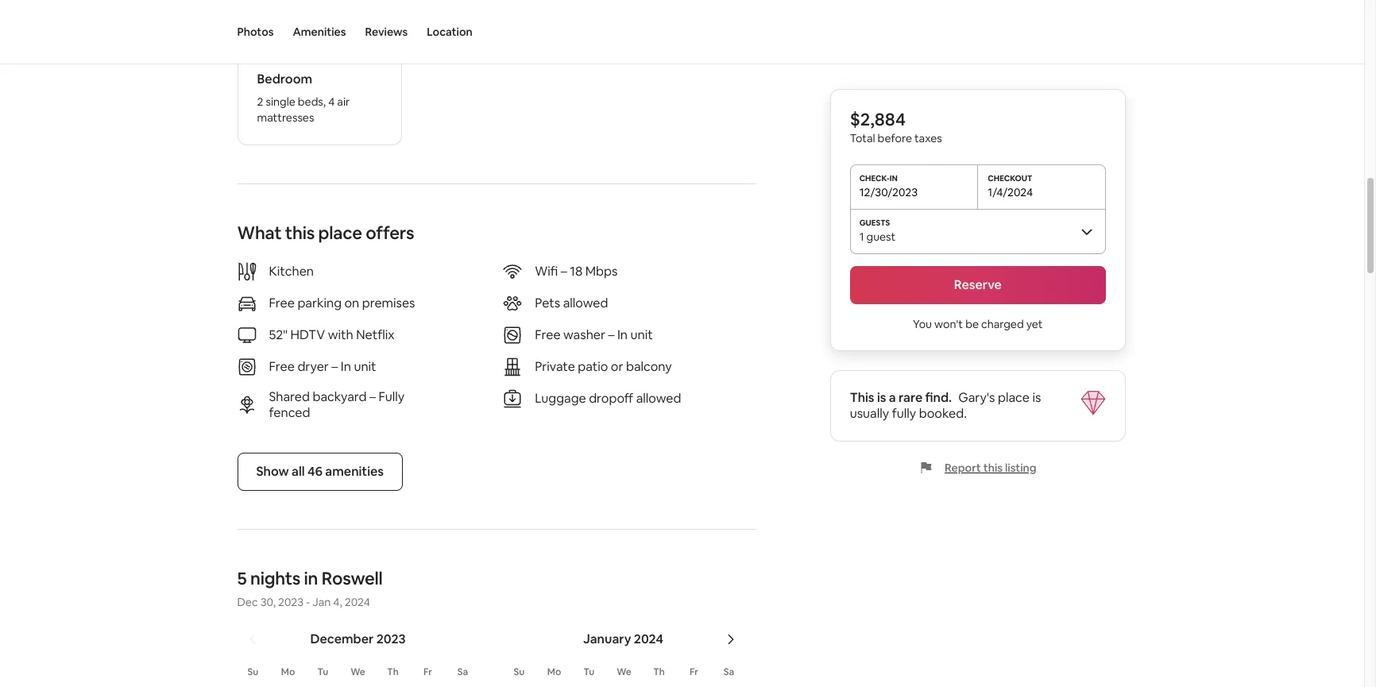 Task type: locate. For each thing, give the bounding box(es) containing it.
1 horizontal spatial th
[[653, 666, 665, 679]]

– inside the shared backyard – fully fenced
[[369, 389, 376, 405]]

1 vertical spatial this
[[984, 461, 1003, 475]]

backyard
[[313, 389, 367, 405]]

luggage
[[535, 390, 586, 407]]

2 th from the left
[[653, 666, 665, 679]]

we
[[351, 666, 365, 679], [617, 666, 632, 679]]

1 horizontal spatial sa
[[724, 666, 734, 679]]

what this place offers
[[237, 222, 414, 244]]

2 vertical spatial free
[[269, 358, 295, 375]]

46
[[307, 463, 323, 480]]

1 horizontal spatial fr
[[690, 666, 698, 679]]

in
[[617, 327, 628, 343], [341, 358, 351, 375]]

this for report
[[984, 461, 1003, 475]]

1 guest button
[[850, 209, 1106, 253]]

total
[[850, 131, 876, 145]]

0 horizontal spatial su
[[248, 666, 259, 679]]

th down january 2024
[[653, 666, 665, 679]]

0 horizontal spatial is
[[877, 389, 887, 406]]

free
[[269, 295, 295, 311], [535, 327, 561, 343], [269, 358, 295, 375]]

0 horizontal spatial 2023
[[278, 595, 304, 609]]

0 horizontal spatial unit
[[354, 358, 376, 375]]

0 horizontal spatial we
[[351, 666, 365, 679]]

place left offers
[[318, 222, 362, 244]]

shared
[[269, 389, 310, 405]]

this left listing at right bottom
[[984, 461, 1003, 475]]

report
[[945, 461, 981, 475]]

1 vertical spatial 2024
[[634, 631, 663, 648]]

-
[[306, 595, 310, 609]]

2023 right december
[[376, 631, 406, 648]]

free up 'shared' at the bottom left of page
[[269, 358, 295, 375]]

reserve
[[954, 276, 1002, 293]]

2024
[[345, 595, 370, 609], [634, 631, 663, 648]]

0 vertical spatial place
[[318, 222, 362, 244]]

offers
[[366, 222, 414, 244]]

in up backyard at the bottom
[[341, 358, 351, 375]]

1 sa from the left
[[457, 666, 468, 679]]

2 tu from the left
[[584, 666, 595, 679]]

premises
[[362, 295, 415, 311]]

pets allowed
[[535, 295, 608, 311]]

a
[[889, 389, 896, 406]]

december 2023
[[310, 631, 406, 648]]

1 horizontal spatial we
[[617, 666, 632, 679]]

reviews
[[365, 25, 408, 39]]

guest
[[867, 230, 896, 244]]

0 horizontal spatial allowed
[[563, 295, 608, 311]]

is
[[877, 389, 887, 406], [1033, 389, 1042, 406]]

pets
[[535, 295, 560, 311]]

1 horizontal spatial allowed
[[636, 390, 681, 407]]

what
[[237, 222, 282, 244]]

1 horizontal spatial mo
[[547, 666, 561, 679]]

52" hdtv with netflix
[[269, 327, 395, 343]]

charged
[[982, 317, 1024, 331]]

unit up balcony
[[630, 327, 653, 343]]

1 th from the left
[[387, 666, 399, 679]]

1/4/2024
[[988, 185, 1033, 199]]

1 horizontal spatial tu
[[584, 666, 595, 679]]

1 horizontal spatial is
[[1033, 389, 1042, 406]]

th down december 2023
[[387, 666, 399, 679]]

0 horizontal spatial tu
[[317, 666, 328, 679]]

free up 52"
[[269, 295, 295, 311]]

2023
[[278, 595, 304, 609], [376, 631, 406, 648]]

place right gary's
[[998, 389, 1030, 406]]

2 we from the left
[[617, 666, 632, 679]]

1 horizontal spatial su
[[514, 666, 525, 679]]

free down pets at the top left of the page
[[535, 327, 561, 343]]

–
[[561, 263, 567, 280], [608, 327, 615, 343], [332, 358, 338, 375], [369, 389, 376, 405]]

– right dryer
[[332, 358, 338, 375]]

patio
[[578, 358, 608, 375]]

0 vertical spatial this
[[285, 222, 315, 244]]

january 2024
[[583, 631, 663, 648]]

dryer
[[297, 358, 329, 375]]

fr
[[423, 666, 432, 679], [690, 666, 698, 679]]

in up "or" on the left bottom of page
[[617, 327, 628, 343]]

0 horizontal spatial fr
[[423, 666, 432, 679]]

1 horizontal spatial in
[[617, 327, 628, 343]]

we down december 2023
[[351, 666, 365, 679]]

single
[[266, 95, 295, 109]]

you won't be charged yet
[[913, 317, 1043, 331]]

0 horizontal spatial place
[[318, 222, 362, 244]]

– for free washer – in unit
[[608, 327, 615, 343]]

– left "18"
[[561, 263, 567, 280]]

mo
[[281, 666, 295, 679], [547, 666, 561, 679]]

1 horizontal spatial 2024
[[634, 631, 663, 648]]

tu
[[317, 666, 328, 679], [584, 666, 595, 679]]

1 horizontal spatial this
[[984, 461, 1003, 475]]

– right "washer"
[[608, 327, 615, 343]]

unit
[[630, 327, 653, 343], [354, 358, 376, 375]]

12/30/2023
[[860, 185, 918, 199]]

allowed up "washer"
[[563, 295, 608, 311]]

before
[[878, 131, 912, 145]]

2 is from the left
[[1033, 389, 1042, 406]]

$2,884 total before taxes
[[850, 108, 943, 145]]

luggage dropoff allowed
[[535, 390, 681, 407]]

mattresses
[[257, 110, 314, 125]]

0 vertical spatial 2023
[[278, 595, 304, 609]]

allowed down balcony
[[636, 390, 681, 407]]

1 is from the left
[[877, 389, 887, 406]]

be
[[966, 317, 979, 331]]

bedroom 2 single beds, 4 air mattresses
[[257, 71, 350, 125]]

is left a
[[877, 389, 887, 406]]

2024 right january on the bottom of the page
[[634, 631, 663, 648]]

– left fully
[[369, 389, 376, 405]]

tu down december
[[317, 666, 328, 679]]

2024 right 4,
[[345, 595, 370, 609]]

private patio or balcony
[[535, 358, 672, 375]]

reviews button
[[365, 0, 408, 64]]

1 vertical spatial free
[[535, 327, 561, 343]]

th
[[387, 666, 399, 679], [653, 666, 665, 679]]

free for free dryer – in unit
[[269, 358, 295, 375]]

this up kitchen
[[285, 222, 315, 244]]

this
[[285, 222, 315, 244], [984, 461, 1003, 475]]

is right gary's
[[1033, 389, 1042, 406]]

amenities
[[325, 463, 384, 480]]

kitchen
[[269, 263, 314, 280]]

shared backyard – fully fenced
[[269, 389, 405, 421]]

in
[[304, 567, 318, 590]]

show all 46 amenities
[[256, 463, 384, 480]]

1 su from the left
[[248, 666, 259, 679]]

1 vertical spatial unit
[[354, 358, 376, 375]]

0 horizontal spatial 2024
[[345, 595, 370, 609]]

1 horizontal spatial place
[[998, 389, 1030, 406]]

free dryer – in unit
[[269, 358, 376, 375]]

unit for free washer – in unit
[[630, 327, 653, 343]]

0 horizontal spatial th
[[387, 666, 399, 679]]

1 fr from the left
[[423, 666, 432, 679]]

0 vertical spatial in
[[617, 327, 628, 343]]

1 horizontal spatial 2023
[[376, 631, 406, 648]]

0 horizontal spatial sa
[[457, 666, 468, 679]]

0 horizontal spatial mo
[[281, 666, 295, 679]]

1 vertical spatial place
[[998, 389, 1030, 406]]

with
[[328, 327, 353, 343]]

0 vertical spatial free
[[269, 295, 295, 311]]

unit for free dryer – in unit
[[354, 358, 376, 375]]

su
[[248, 666, 259, 679], [514, 666, 525, 679]]

0 horizontal spatial this
[[285, 222, 315, 244]]

tu down january on the bottom of the page
[[584, 666, 595, 679]]

fully
[[379, 389, 405, 405]]

we down january 2024
[[617, 666, 632, 679]]

4,
[[333, 595, 342, 609]]

roswell
[[322, 567, 383, 590]]

1 vertical spatial 2023
[[376, 631, 406, 648]]

unit down netflix on the top left of page
[[354, 358, 376, 375]]

1 vertical spatial in
[[341, 358, 351, 375]]

30,
[[260, 595, 276, 609]]

air
[[337, 95, 350, 109]]

hdtv
[[290, 327, 325, 343]]

2023 left -
[[278, 595, 304, 609]]

free parking on premises
[[269, 295, 415, 311]]

nights
[[250, 567, 300, 590]]

0 vertical spatial 2024
[[345, 595, 370, 609]]

0 vertical spatial unit
[[630, 327, 653, 343]]

0 horizontal spatial in
[[341, 358, 351, 375]]

5
[[237, 567, 247, 590]]

1 horizontal spatial unit
[[630, 327, 653, 343]]



Task type: vqa. For each thing, say whether or not it's contained in the screenshot.
rightmost the 2024
yes



Task type: describe. For each thing, give the bounding box(es) containing it.
show all 46 amenities button
[[237, 453, 403, 491]]

this for what
[[285, 222, 315, 244]]

4
[[328, 95, 335, 109]]

2
[[257, 95, 263, 109]]

5 nights in roswell dec 30, 2023 - jan 4, 2024
[[237, 567, 383, 609]]

in for dryer
[[341, 358, 351, 375]]

show
[[256, 463, 289, 480]]

18
[[570, 263, 583, 280]]

dropoff
[[589, 390, 633, 407]]

wifi – 18 mbps
[[535, 263, 618, 280]]

1 guest
[[860, 230, 896, 244]]

2024 inside calendar application
[[634, 631, 663, 648]]

is inside gary's place is usually fully booked.
[[1033, 389, 1042, 406]]

location button
[[427, 0, 473, 64]]

mbps
[[585, 263, 618, 280]]

listing
[[1005, 461, 1037, 475]]

2023 inside the "5 nights in roswell dec 30, 2023 - jan 4, 2024"
[[278, 595, 304, 609]]

1 vertical spatial allowed
[[636, 390, 681, 407]]

amenities
[[293, 25, 346, 39]]

2 mo from the left
[[547, 666, 561, 679]]

on
[[344, 295, 359, 311]]

1 tu from the left
[[317, 666, 328, 679]]

private
[[535, 358, 575, 375]]

jan
[[313, 595, 331, 609]]

or
[[611, 358, 623, 375]]

calendar application
[[218, 614, 1290, 687]]

dec
[[237, 595, 258, 609]]

usually
[[850, 405, 890, 422]]

gary's place is usually fully booked.
[[850, 389, 1042, 422]]

parking
[[297, 295, 342, 311]]

amenities button
[[293, 0, 346, 64]]

– for shared backyard – fully fenced
[[369, 389, 376, 405]]

yet
[[1027, 317, 1043, 331]]

wifi
[[535, 263, 558, 280]]

report this listing button
[[920, 461, 1037, 475]]

2023 inside calendar application
[[376, 631, 406, 648]]

2024 inside the "5 nights in roswell dec 30, 2023 - jan 4, 2024"
[[345, 595, 370, 609]]

january
[[583, 631, 631, 648]]

free for free parking on premises
[[269, 295, 295, 311]]

1
[[860, 230, 864, 244]]

fenced
[[269, 404, 310, 421]]

all
[[292, 463, 305, 480]]

free washer – in unit
[[535, 327, 653, 343]]

place inside gary's place is usually fully booked.
[[998, 389, 1030, 406]]

1 mo from the left
[[281, 666, 295, 679]]

won't
[[935, 317, 963, 331]]

fully
[[892, 405, 917, 422]]

booked.
[[919, 405, 967, 422]]

2 sa from the left
[[724, 666, 734, 679]]

location
[[427, 25, 473, 39]]

2 fr from the left
[[690, 666, 698, 679]]

free for free washer – in unit
[[535, 327, 561, 343]]

reserve button
[[850, 266, 1106, 304]]

rare
[[899, 389, 923, 406]]

beds,
[[298, 95, 326, 109]]

– for free dryer – in unit
[[332, 358, 338, 375]]

bedroom
[[257, 71, 312, 87]]

in for washer
[[617, 327, 628, 343]]

52"
[[269, 327, 288, 343]]

0 vertical spatial allowed
[[563, 295, 608, 311]]

gary's
[[959, 389, 996, 406]]

find.
[[926, 389, 952, 406]]

this
[[850, 389, 875, 406]]

2 su from the left
[[514, 666, 525, 679]]

photos
[[237, 25, 274, 39]]

this is a rare find.
[[850, 389, 952, 406]]

$2,884
[[850, 108, 906, 130]]

1 we from the left
[[351, 666, 365, 679]]

december
[[310, 631, 374, 648]]

you
[[913, 317, 932, 331]]

taxes
[[915, 131, 943, 145]]

photos button
[[237, 0, 274, 64]]

report this listing
[[945, 461, 1037, 475]]



